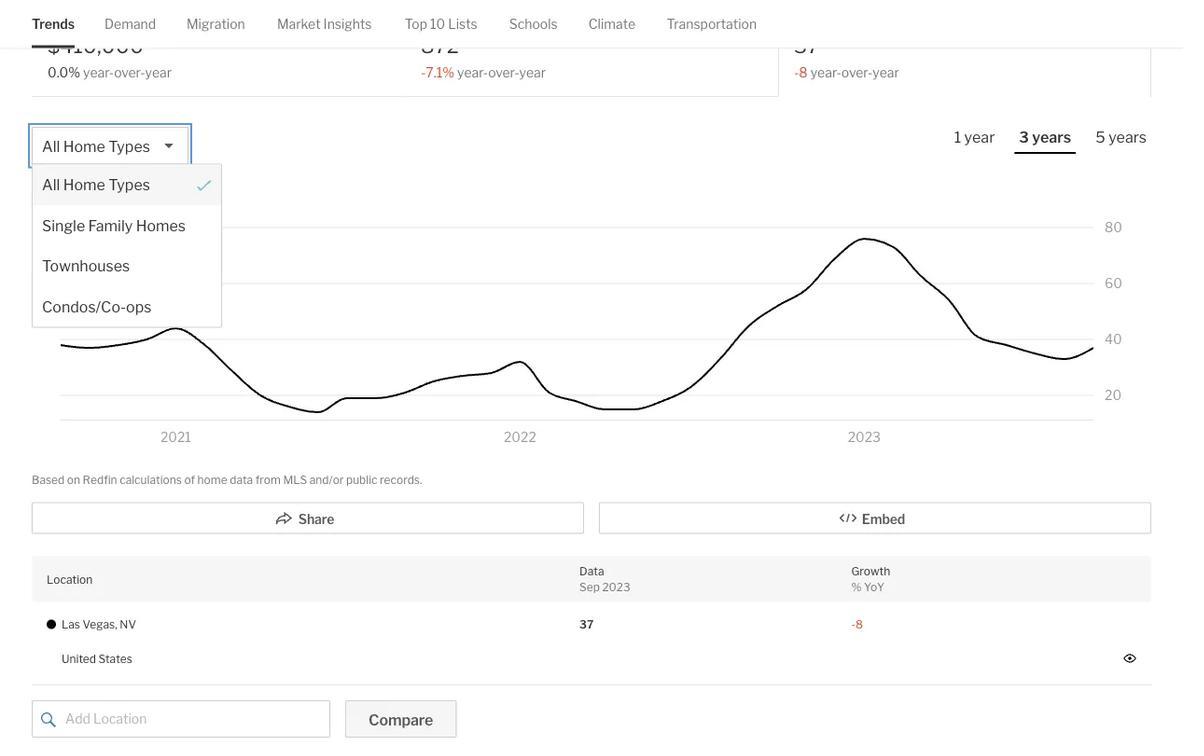 Task type: vqa. For each thing, say whether or not it's contained in the screenshot.
"Google" image at the bottom left
no



Task type: locate. For each thing, give the bounding box(es) containing it.
over-
[[114, 64, 145, 80], [488, 64, 519, 80], [842, 64, 873, 80]]

3 over- from the left
[[842, 64, 873, 80]]

year- inside # of homes sold 872 -7.1% year-over-year
[[457, 64, 488, 80]]

3 years button
[[1015, 127, 1076, 154]]

all home types up all home types element
[[42, 137, 150, 155]]

sold
[[493, 11, 521, 26]]

0 horizontal spatial years
[[1033, 128, 1072, 146]]

0 vertical spatial home
[[63, 137, 105, 155]]

1 horizontal spatial 37
[[794, 33, 820, 58]]

location
[[47, 573, 93, 586]]

1 horizontal spatial -
[[794, 64, 799, 80]]

year inside median sale price $410,000 0.0% year-over-year
[[145, 64, 172, 80]]

2 all home types from the top
[[42, 176, 150, 194]]

years right 5
[[1109, 128, 1147, 146]]

37
[[794, 33, 820, 58], [580, 618, 594, 632]]

1 over- from the left
[[114, 64, 145, 80]]

year-
[[83, 64, 114, 80], [457, 64, 488, 80], [811, 64, 842, 80]]

dialog
[[32, 164, 222, 328]]

0 vertical spatial 8
[[799, 64, 808, 80]]

all home types element
[[33, 165, 221, 205]]

all down 0.0%
[[42, 137, 60, 155]]

homes
[[447, 11, 491, 26], [136, 217, 186, 235]]

transportation link
[[667, 0, 757, 48]]

single
[[42, 217, 85, 235]]

all
[[42, 137, 60, 155], [42, 176, 60, 194]]

from
[[256, 473, 281, 487]]

price
[[125, 11, 156, 26]]

37 -8 year-over-year
[[794, 33, 900, 80]]

8
[[799, 64, 808, 80], [856, 618, 864, 632]]

all up single
[[42, 176, 60, 194]]

of left the home
[[184, 473, 195, 487]]

0 vertical spatial all
[[42, 137, 60, 155]]

mls
[[283, 473, 307, 487]]

climate link
[[589, 0, 636, 48]]

-
[[421, 64, 426, 80], [794, 64, 799, 80], [852, 618, 856, 632]]

0 horizontal spatial over-
[[114, 64, 145, 80]]

data sep 2023
[[580, 565, 631, 594]]

homes right family on the left top of page
[[136, 217, 186, 235]]

1 horizontal spatial 8
[[856, 618, 864, 632]]

0 vertical spatial all home types
[[42, 137, 150, 155]]

2 horizontal spatial over-
[[842, 64, 873, 80]]

of
[[432, 11, 444, 26], [184, 473, 195, 487]]

homes right 10
[[447, 11, 491, 26]]

1 horizontal spatial homes
[[447, 11, 491, 26]]

2 home from the top
[[63, 176, 105, 194]]

1 horizontal spatial of
[[432, 11, 444, 26]]

all home types up family on the left top of page
[[42, 176, 150, 194]]

2023
[[602, 581, 631, 594]]

types
[[109, 137, 150, 155], [109, 176, 150, 194]]

migration
[[187, 16, 245, 32]]

2 over- from the left
[[488, 64, 519, 80]]

1 horizontal spatial years
[[1109, 128, 1147, 146]]

embed button
[[599, 503, 1152, 534]]

growth
[[852, 565, 891, 579]]

share button
[[32, 503, 584, 534]]

1 year
[[955, 128, 995, 146]]

year- inside median sale price $410,000 0.0% year-over-year
[[83, 64, 114, 80]]

home up single
[[63, 176, 105, 194]]

0 horizontal spatial of
[[184, 473, 195, 487]]

public
[[346, 473, 378, 487]]

2 horizontal spatial year-
[[811, 64, 842, 80]]

0 horizontal spatial -
[[421, 64, 426, 80]]

records.
[[380, 473, 422, 487]]

of right "#"
[[432, 11, 444, 26]]

1 vertical spatial 37
[[580, 618, 594, 632]]

37 inside '37 -8 year-over-year'
[[794, 33, 820, 58]]

Add Location search field
[[32, 701, 330, 738]]

1 vertical spatial home
[[63, 176, 105, 194]]

1 vertical spatial homes
[[136, 217, 186, 235]]

homes inside # of homes sold 872 -7.1% year-over-year
[[447, 11, 491, 26]]

climate
[[589, 16, 636, 32]]

2 years from the left
[[1109, 128, 1147, 146]]

nv
[[120, 618, 136, 632]]

homes inside list box
[[136, 217, 186, 235]]

0 vertical spatial of
[[432, 11, 444, 26]]

# of homes sold 872 -7.1% year-over-year
[[421, 11, 546, 80]]

yoy
[[864, 581, 885, 594]]

years
[[1033, 128, 1072, 146], [1109, 128, 1147, 146]]

years right the 3
[[1033, 128, 1072, 146]]

year
[[145, 64, 172, 80], [519, 64, 546, 80], [873, 64, 900, 80], [965, 128, 995, 146]]

1 vertical spatial types
[[109, 176, 150, 194]]

1 all home types from the top
[[42, 137, 150, 155]]

37 for 37
[[580, 618, 594, 632]]

0 vertical spatial 37
[[794, 33, 820, 58]]

872
[[421, 33, 459, 58]]

years inside button
[[1109, 128, 1147, 146]]

all home types
[[42, 137, 150, 155], [42, 176, 150, 194]]

3 year- from the left
[[811, 64, 842, 80]]

redfin
[[83, 473, 117, 487]]

1 years from the left
[[1033, 128, 1072, 146]]

embed
[[862, 512, 906, 527]]

2 horizontal spatial -
[[852, 618, 856, 632]]

united
[[62, 652, 96, 666]]

3
[[1020, 128, 1029, 146]]

1 horizontal spatial over-
[[488, 64, 519, 80]]

migration link
[[187, 0, 245, 48]]

1 all from the top
[[42, 137, 60, 155]]

1 vertical spatial all
[[42, 176, 60, 194]]

and/or
[[310, 473, 344, 487]]

condos/co-ops
[[42, 298, 152, 316]]

2 year- from the left
[[457, 64, 488, 80]]

1 year button
[[950, 127, 1000, 152]]

0 horizontal spatial homes
[[136, 217, 186, 235]]

1 vertical spatial all home types
[[42, 176, 150, 194]]

8 inside '37 -8 year-over-year'
[[799, 64, 808, 80]]

market insights link
[[277, 0, 372, 48]]

types up all home types element
[[109, 137, 150, 155]]

condos/co-
[[42, 298, 126, 316]]

1 vertical spatial 8
[[856, 618, 864, 632]]

market insights
[[277, 16, 372, 32]]

las vegas, nv
[[62, 618, 136, 632]]

years inside button
[[1033, 128, 1072, 146]]

5
[[1096, 128, 1106, 146]]

-8
[[852, 618, 864, 632]]

0 vertical spatial homes
[[447, 11, 491, 26]]

insights
[[324, 16, 372, 32]]

0 horizontal spatial year-
[[83, 64, 114, 80]]

list box containing all home types
[[32, 127, 222, 328]]

0 vertical spatial types
[[109, 137, 150, 155]]

1
[[955, 128, 962, 146]]

homes for family
[[136, 217, 186, 235]]

home
[[63, 137, 105, 155], [63, 176, 105, 194]]

on
[[67, 473, 80, 487]]

types up the single family homes
[[109, 176, 150, 194]]

home up all home types element
[[63, 137, 105, 155]]

1 year- from the left
[[83, 64, 114, 80]]

0 horizontal spatial 8
[[799, 64, 808, 80]]

states
[[99, 652, 132, 666]]

list box
[[32, 127, 222, 328]]

dialog containing all home types
[[32, 164, 222, 328]]

1 types from the top
[[109, 137, 150, 155]]

1 horizontal spatial year-
[[457, 64, 488, 80]]

0 horizontal spatial 37
[[580, 618, 594, 632]]

sep
[[580, 581, 600, 594]]



Task type: describe. For each thing, give the bounding box(es) containing it.
years for 5 years
[[1109, 128, 1147, 146]]

$410,000
[[48, 33, 144, 58]]

5 years
[[1096, 128, 1147, 146]]

united states
[[62, 652, 132, 666]]

year- inside '37 -8 year-over-year'
[[811, 64, 842, 80]]

2 all from the top
[[42, 176, 60, 194]]

compare
[[369, 711, 433, 729]]

demand
[[105, 16, 156, 32]]

over- inside median sale price $410,000 0.0% year-over-year
[[114, 64, 145, 80]]

trends link
[[32, 0, 75, 48]]

calculations
[[120, 473, 182, 487]]

2 types from the top
[[109, 176, 150, 194]]

year inside 1 year button
[[965, 128, 995, 146]]

vegas,
[[83, 618, 117, 632]]

data
[[580, 565, 604, 579]]

market
[[277, 16, 321, 32]]

37 for 37 -8 year-over-year
[[794, 33, 820, 58]]

over- inside '37 -8 year-over-year'
[[842, 64, 873, 80]]

of inside # of homes sold 872 -7.1% year-over-year
[[432, 11, 444, 26]]

1 vertical spatial of
[[184, 473, 195, 487]]

over- inside # of homes sold 872 -7.1% year-over-year
[[488, 64, 519, 80]]

transportation
[[667, 16, 757, 32]]

lists
[[448, 16, 478, 32]]

- inside # of homes sold 872 -7.1% year-over-year
[[421, 64, 426, 80]]

0.0%
[[48, 64, 80, 80]]

#
[[421, 11, 429, 26]]

demand link
[[105, 0, 156, 48]]

top 10 lists
[[405, 16, 478, 32]]

sale
[[96, 11, 122, 26]]

top 10 lists link
[[405, 0, 478, 48]]

%
[[852, 581, 862, 594]]

schools
[[509, 16, 558, 32]]

home
[[197, 473, 227, 487]]

trends
[[32, 16, 75, 32]]

share
[[298, 512, 334, 527]]

schools link
[[509, 0, 558, 48]]

townhouses
[[42, 257, 130, 275]]

compare button
[[345, 701, 457, 738]]

single family homes
[[42, 217, 186, 235]]

top
[[405, 16, 428, 32]]

based on redfin calculations of home data from mls and/or public records.
[[32, 473, 422, 487]]

family
[[88, 217, 133, 235]]

based
[[32, 473, 65, 487]]

ops
[[126, 298, 152, 316]]

homes for of
[[447, 11, 491, 26]]

median sale price $410,000 0.0% year-over-year
[[48, 11, 172, 80]]

years for 3 years
[[1033, 128, 1072, 146]]

wrapper image
[[41, 713, 56, 728]]

7.1%
[[426, 64, 455, 80]]

3 years
[[1020, 128, 1072, 146]]

data
[[230, 473, 253, 487]]

10
[[430, 16, 445, 32]]

5 years button
[[1091, 127, 1152, 152]]

median
[[48, 11, 93, 26]]

- inside '37 -8 year-over-year'
[[794, 64, 799, 80]]

year inside # of homes sold 872 -7.1% year-over-year
[[519, 64, 546, 80]]

growth % yoy
[[852, 565, 891, 594]]

las
[[62, 618, 80, 632]]

home inside dialog
[[63, 176, 105, 194]]

1 home from the top
[[63, 137, 105, 155]]

year inside '37 -8 year-over-year'
[[873, 64, 900, 80]]



